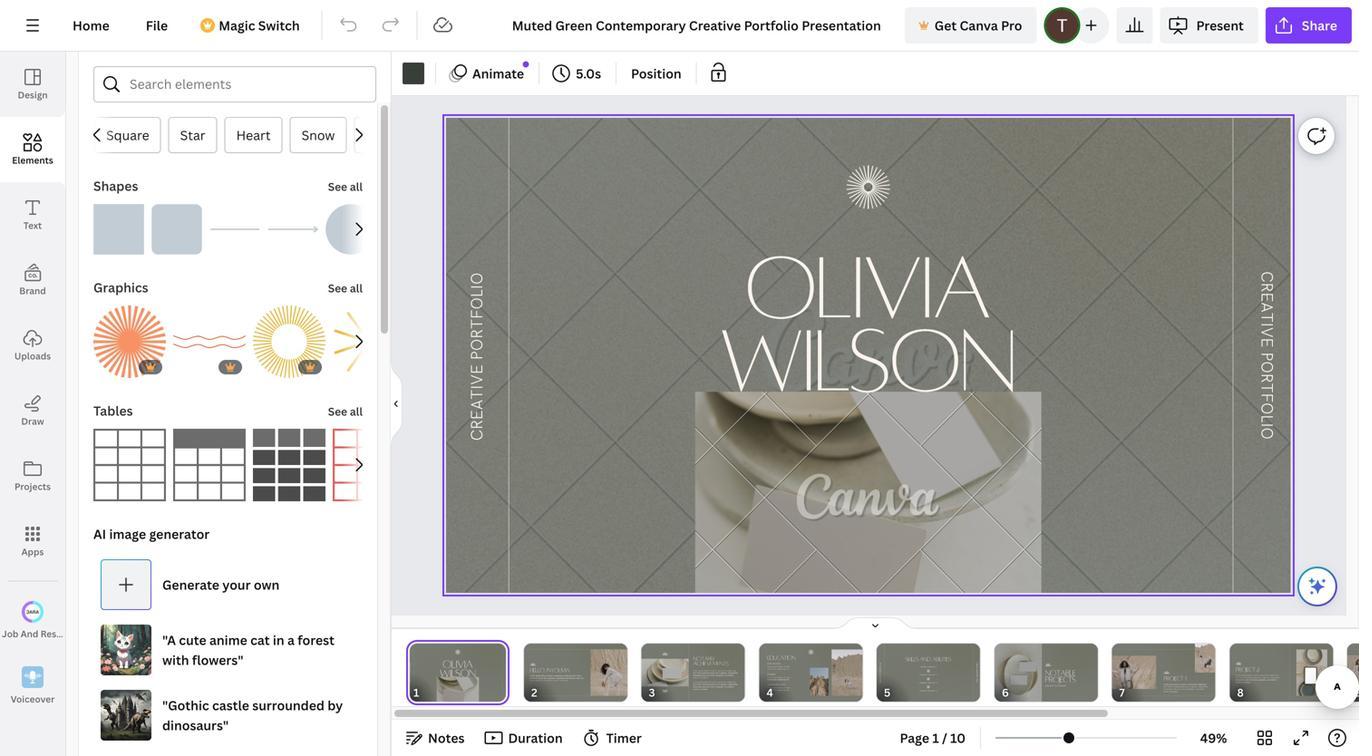 Task type: describe. For each thing, give the bounding box(es) containing it.
2 r from the top
[[1257, 373, 1277, 383]]

shapes button
[[92, 168, 140, 204]]

and
[[21, 628, 38, 640]]

flowers"
[[192, 652, 244, 669]]

1 r from the top
[[1257, 283, 1277, 292]]

voiceover button
[[0, 654, 65, 719]]

graphics
[[93, 279, 148, 296]]

image
[[109, 526, 146, 543]]

job and resume ai button
[[0, 589, 87, 654]]

l
[[1257, 415, 1277, 423]]

0 vertical spatial a
[[1257, 302, 1277, 313]]

"gothic castle surrounded by dinosaurs"
[[162, 697, 343, 734]]

text button
[[0, 182, 65, 248]]

castle
[[212, 697, 249, 714]]

snowflake icon image
[[93, 306, 166, 378]]

side panel tab list
[[0, 52, 87, 719]]

by
[[328, 697, 343, 714]]

surrounded
[[252, 697, 325, 714]]

5.0s button
[[547, 59, 609, 88]]

3 o from the top
[[1257, 428, 1277, 440]]

switch
[[258, 17, 300, 34]]

creative
[[468, 365, 487, 441]]

anime
[[209, 632, 247, 649]]

1 e from the top
[[1257, 292, 1277, 302]]

star
[[180, 127, 206, 144]]

hide pages image
[[832, 617, 919, 631]]

see all for shapes
[[328, 179, 363, 194]]

with
[[162, 652, 189, 669]]

olivia
[[745, 236, 990, 336]]

your
[[222, 576, 251, 594]]

apps
[[21, 546, 44, 558]]

job
[[2, 628, 18, 640]]

c
[[1257, 271, 1277, 283]]

f
[[1257, 393, 1277, 403]]

projects button
[[0, 443, 65, 509]]

"gothic
[[162, 697, 209, 714]]

see all button for tables
[[326, 393, 365, 429]]

timer
[[606, 730, 642, 747]]

cat
[[250, 632, 270, 649]]

4 add this table to the canvas image from the left
[[333, 429, 405, 502]]

portfolio
[[468, 273, 487, 360]]

creative portfolio
[[468, 273, 487, 441]]

generate
[[162, 576, 219, 594]]

design button
[[0, 52, 65, 117]]

10
[[951, 730, 966, 747]]

1 add this table to the canvas image from the left
[[93, 429, 166, 502]]

text
[[23, 219, 42, 232]]

asterisk flat icon image
[[333, 306, 405, 378]]

heart button
[[225, 117, 283, 153]]

shapes
[[93, 177, 138, 195]]

magic switch button
[[190, 7, 314, 44]]

see all for tables
[[328, 404, 363, 419]]

duration button
[[479, 724, 570, 753]]

square image
[[93, 204, 144, 255]]

get canva pro button
[[905, 7, 1037, 44]]

canva
[[960, 17, 998, 34]]

share button
[[1266, 7, 1352, 44]]

page 1 / 10 button
[[893, 724, 973, 753]]

brand button
[[0, 248, 65, 313]]

"a cute anime cat in a forest with flowers"
[[162, 632, 335, 669]]

wilson
[[720, 309, 1015, 409]]

elements
[[12, 154, 53, 166]]

graphics button
[[92, 269, 150, 306]]

job and resume ai
[[2, 628, 87, 640]]

all for graphics
[[350, 281, 363, 296]]

see all button for shapes
[[326, 168, 365, 204]]

get
[[935, 17, 957, 34]]

1 add this line to the canvas image from the left
[[209, 204, 260, 255]]

square
[[106, 127, 149, 144]]

file button
[[131, 7, 182, 44]]

get canva pro
[[935, 17, 1022, 34]]

hide image
[[391, 360, 403, 448]]

animate button
[[443, 59, 532, 88]]

49%
[[1200, 730, 1227, 747]]

2 e from the top
[[1257, 338, 1277, 348]]

notes
[[428, 730, 465, 747]]

magic switch
[[219, 17, 300, 34]]

v
[[1257, 327, 1277, 338]]

resume
[[41, 628, 76, 640]]

see for graphics
[[328, 281, 347, 296]]

c r e a t i v e p o r t f o l i o
[[1257, 271, 1277, 440]]



Task type: vqa. For each thing, say whether or not it's contained in the screenshot.
'Present' dropdown button
yes



Task type: locate. For each thing, give the bounding box(es) containing it.
elements button
[[0, 117, 65, 182]]

see up white circle shape image
[[328, 179, 347, 194]]

forest
[[298, 632, 335, 649]]

duration
[[508, 730, 563, 747]]

see
[[328, 179, 347, 194], [328, 281, 347, 296], [328, 404, 347, 419]]

1 see all button from the top
[[326, 168, 365, 204]]

0 horizontal spatial add this line to the canvas image
[[209, 204, 260, 255]]

#3f473f image
[[403, 63, 424, 84], [403, 63, 424, 84]]

0 vertical spatial see
[[328, 179, 347, 194]]

file
[[146, 17, 168, 34]]

see all up asterisk flat icon on the left of the page
[[328, 281, 363, 296]]

i down f
[[1257, 423, 1277, 428]]

1 o from the top
[[1257, 361, 1277, 373]]

e up 'p'
[[1257, 338, 1277, 348]]

heart
[[236, 127, 271, 144]]

see for shapes
[[328, 179, 347, 194]]

2 see all button from the top
[[326, 269, 365, 306]]

all left hide image
[[350, 404, 363, 419]]

animate
[[473, 65, 524, 82]]

square button
[[94, 117, 161, 153]]

see all button for graphics
[[326, 269, 365, 306]]

3 add this table to the canvas image from the left
[[253, 429, 326, 502]]

see all left hide image
[[328, 404, 363, 419]]

2 t from the top
[[1257, 383, 1277, 393]]

see left hide image
[[328, 404, 347, 419]]

0 vertical spatial o
[[1257, 361, 1277, 373]]

e down c
[[1257, 292, 1277, 302]]

group
[[93, 193, 144, 255], [151, 193, 202, 255], [326, 204, 376, 255], [93, 295, 166, 378], [253, 295, 326, 378], [173, 306, 246, 378], [333, 306, 405, 378]]

all for shapes
[[350, 179, 363, 194]]

1 horizontal spatial ai
[[93, 526, 106, 543]]

2 vertical spatial see
[[328, 404, 347, 419]]

/
[[942, 730, 948, 747]]

r up v
[[1257, 283, 1277, 292]]

0 vertical spatial see all
[[328, 179, 363, 194]]

e
[[1257, 292, 1277, 302], [1257, 338, 1277, 348]]

new image
[[523, 61, 529, 67]]

1 i from the top
[[1257, 323, 1277, 327]]

pro
[[1001, 17, 1022, 34]]

o up f
[[1257, 361, 1277, 373]]

see for tables
[[328, 404, 347, 419]]

present button
[[1160, 7, 1259, 44]]

t up l on the bottom of the page
[[1257, 383, 1277, 393]]

magic
[[219, 17, 255, 34]]

in
[[273, 632, 284, 649]]

o down 'p'
[[1257, 403, 1277, 415]]

i
[[1257, 323, 1277, 327], [1257, 423, 1277, 428]]

add this line to the canvas image
[[209, 204, 260, 255], [268, 204, 318, 255]]

0 vertical spatial t
[[1257, 313, 1277, 323]]

cute
[[179, 632, 206, 649]]

t
[[1257, 313, 1277, 323], [1257, 383, 1277, 393]]

all up white circle shape image
[[350, 179, 363, 194]]

red wave lines image
[[173, 306, 246, 378]]

1 all from the top
[[350, 179, 363, 194]]

main menu bar
[[0, 0, 1359, 52]]

0 vertical spatial ai
[[93, 526, 106, 543]]

5.0s
[[576, 65, 601, 82]]

1 vertical spatial see all
[[328, 281, 363, 296]]

0 vertical spatial all
[[350, 179, 363, 194]]

0 horizontal spatial ai
[[78, 628, 87, 640]]

0 horizontal spatial a
[[287, 632, 295, 649]]

1 see all from the top
[[328, 179, 363, 194]]

t up v
[[1257, 313, 1277, 323]]

ai right resume at the bottom of the page
[[78, 628, 87, 640]]

apps button
[[0, 509, 65, 574]]

snow
[[302, 127, 335, 144]]

2 all from the top
[[350, 281, 363, 296]]

1 vertical spatial see
[[328, 281, 347, 296]]

ai image generator
[[93, 526, 210, 543]]

1 vertical spatial ai
[[78, 628, 87, 640]]

a right 'in' at the left of page
[[287, 632, 295, 649]]

0 vertical spatial see all button
[[326, 168, 365, 204]]

see all button down white circle shape image
[[326, 269, 365, 306]]

2 vertical spatial all
[[350, 404, 363, 419]]

1 vertical spatial t
[[1257, 383, 1277, 393]]

position button
[[624, 59, 689, 88]]

Design title text field
[[498, 7, 898, 44]]

design
[[18, 89, 48, 101]]

a
[[1257, 302, 1277, 313], [287, 632, 295, 649]]

p
[[1257, 352, 1277, 361]]

uploads button
[[0, 313, 65, 378]]

1 see from the top
[[328, 179, 347, 194]]

1 vertical spatial a
[[287, 632, 295, 649]]

generator
[[149, 526, 210, 543]]

rounded square image
[[151, 204, 202, 255]]

2 i from the top
[[1257, 423, 1277, 428]]

draw button
[[0, 378, 65, 443]]

draw
[[21, 415, 44, 428]]

page 1 / 10
[[900, 730, 966, 747]]

projects
[[14, 481, 51, 493]]

"a
[[162, 632, 176, 649]]

2 o from the top
[[1257, 403, 1277, 415]]

Page title text field
[[427, 684, 434, 702]]

snow button
[[290, 117, 347, 153]]

tables button
[[92, 393, 135, 429]]

timer button
[[577, 724, 649, 753]]

3 see all from the top
[[328, 404, 363, 419]]

1 horizontal spatial a
[[1257, 302, 1277, 313]]

1 vertical spatial see all button
[[326, 269, 365, 306]]

see all button left hide image
[[326, 393, 365, 429]]

a inside "a cute anime cat in a forest with flowers"
[[287, 632, 295, 649]]

1 vertical spatial e
[[1257, 338, 1277, 348]]

all for tables
[[350, 404, 363, 419]]

2 add this line to the canvas image from the left
[[268, 204, 318, 255]]

3 see from the top
[[328, 404, 347, 419]]

49% button
[[1184, 724, 1243, 753]]

3 all from the top
[[350, 404, 363, 419]]

0 vertical spatial i
[[1257, 323, 1277, 327]]

see down white circle shape image
[[328, 281, 347, 296]]

add this line to the canvas image right rounded square image
[[209, 204, 260, 255]]

brand
[[19, 285, 46, 297]]

a up v
[[1257, 302, 1277, 313]]

1 vertical spatial r
[[1257, 373, 1277, 383]]

add this line to the canvas image left white circle shape image
[[268, 204, 318, 255]]

0 vertical spatial r
[[1257, 283, 1277, 292]]

2 add this table to the canvas image from the left
[[173, 429, 246, 502]]

2 see from the top
[[328, 281, 347, 296]]

share
[[1302, 17, 1338, 34]]

see all for graphics
[[328, 281, 363, 296]]

uploads
[[14, 350, 51, 362]]

1 vertical spatial i
[[1257, 423, 1277, 428]]

ai left image
[[93, 526, 106, 543]]

position
[[631, 65, 682, 82]]

white circle shape image
[[326, 204, 376, 255]]

1 horizontal spatial add this line to the canvas image
[[268, 204, 318, 255]]

see all button
[[326, 168, 365, 204], [326, 269, 365, 306], [326, 393, 365, 429]]

2 vertical spatial see all button
[[326, 393, 365, 429]]

3 see all button from the top
[[326, 393, 365, 429]]

home
[[73, 17, 110, 34]]

add this table to the canvas image
[[93, 429, 166, 502], [173, 429, 246, 502], [253, 429, 326, 502], [333, 429, 405, 502]]

o down l on the bottom of the page
[[1257, 428, 1277, 440]]

tables
[[93, 402, 133, 419]]

see all button down snow button
[[326, 168, 365, 204]]

ai
[[93, 526, 106, 543], [78, 628, 87, 640]]

2 vertical spatial see all
[[328, 404, 363, 419]]

2 see all from the top
[[328, 281, 363, 296]]

i up 'p'
[[1257, 323, 1277, 327]]

generate your own
[[162, 576, 280, 594]]

notes button
[[399, 724, 472, 753]]

2 vertical spatial o
[[1257, 428, 1277, 440]]

1
[[933, 730, 939, 747]]

1 vertical spatial all
[[350, 281, 363, 296]]

star button
[[168, 117, 217, 153]]

0 vertical spatial e
[[1257, 292, 1277, 302]]

1 vertical spatial o
[[1257, 403, 1277, 415]]

r up f
[[1257, 373, 1277, 383]]

see all up white circle shape image
[[328, 179, 363, 194]]

canva assistant image
[[1307, 576, 1329, 598]]

Search elements search field
[[130, 67, 340, 102]]

1 t from the top
[[1257, 313, 1277, 323]]

all up asterisk flat icon on the left of the page
[[350, 281, 363, 296]]

hand drawn fireworks image
[[847, 165, 891, 209]]

dinosaurs"
[[162, 717, 229, 734]]

ai inside button
[[78, 628, 87, 640]]

page 1 image
[[406, 644, 509, 702]]

sunrays flat icon image
[[253, 306, 326, 378]]

present
[[1197, 17, 1244, 34]]

own
[[254, 576, 280, 594]]

home link
[[58, 7, 124, 44]]



